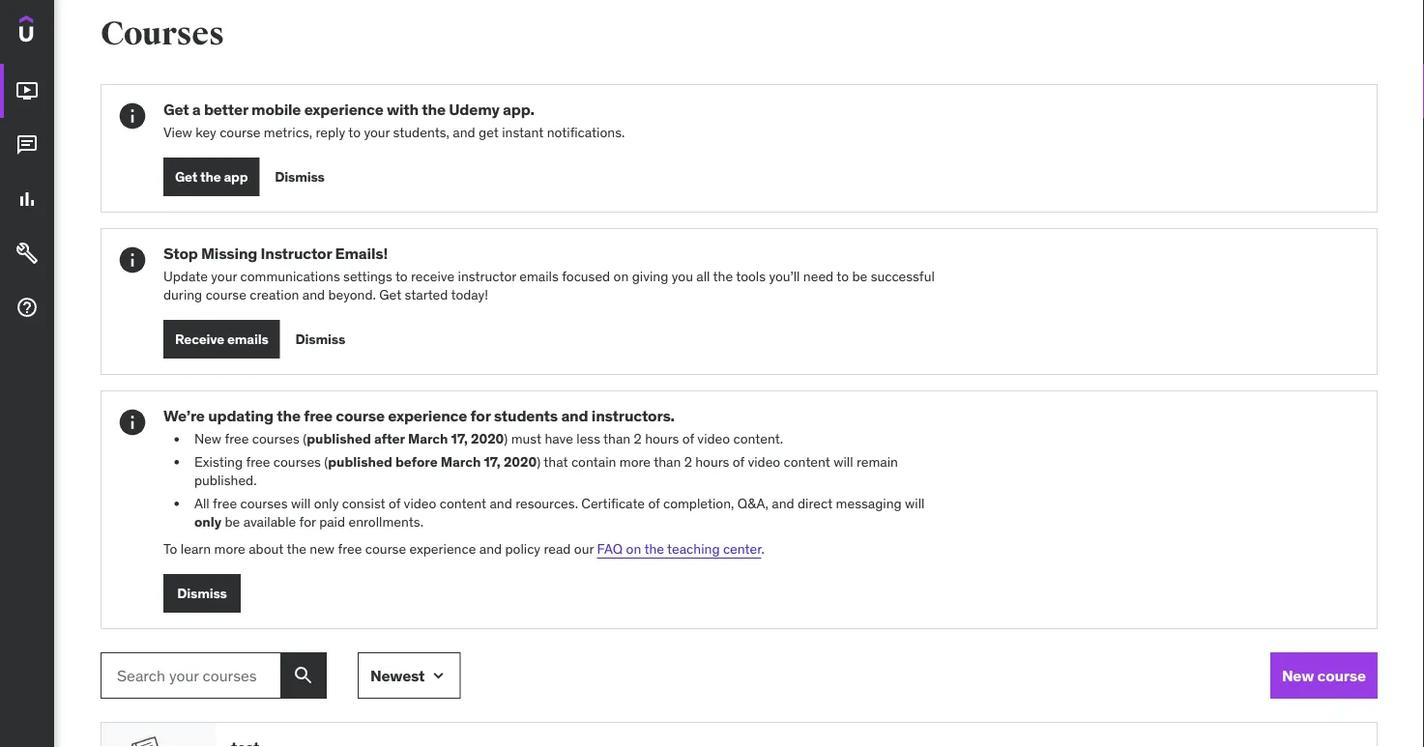 Task type: vqa. For each thing, say whether or not it's contained in the screenshot.
Existing free courses ( published before March 17, 2020 at the left bottom
yes



Task type: describe. For each thing, give the bounding box(es) containing it.
1 horizontal spatial for
[[470, 407, 491, 427]]

newest button
[[358, 653, 461, 700]]

emails inside button
[[227, 331, 268, 348]]

new for new free courses ( published after march 17, 2020 ) must have less than 2 hours of video content.
[[194, 431, 222, 448]]

courses for published before march 17, 2020
[[273, 453, 321, 471]]

your inside get a better mobile experience with the udemy app. view key course metrics, reply to your students, and get instant notifications.
[[364, 124, 390, 141]]

during
[[163, 287, 202, 304]]

get for a
[[163, 100, 189, 120]]

direct
[[798, 495, 833, 513]]

be inside the stop missing instructor emails! update your communications settings to receive instructor emails focused on giving you all the tools you'll need to be successful during course creation and beyond. get started today!
[[852, 268, 868, 285]]

than inside the ) that contain more than 2 hours of video content will remain published.
[[654, 453, 681, 471]]

experience inside get a better mobile experience with the udemy app. view key course metrics, reply to your students, and get instant notifications.
[[304, 100, 384, 120]]

all free courses will only consist of video content and resources. certificate of completion, q&a, and direct messaging will only be available for paid enrollments.
[[194, 495, 925, 532]]

receive emails button
[[163, 321, 280, 359]]

instructor
[[261, 244, 332, 264]]

the right updating
[[277, 407, 301, 427]]

and up 'less'
[[561, 407, 588, 427]]

0 vertical spatial )
[[504, 431, 508, 448]]

we're updating the free course experience for students and instructors.
[[163, 407, 675, 427]]

get the app
[[175, 168, 248, 186]]

new course
[[1282, 666, 1366, 686]]

free up existing free courses ( published before march 17, 2020 in the left bottom of the page
[[304, 407, 333, 427]]

our
[[574, 541, 594, 558]]

consist
[[342, 495, 385, 513]]

less
[[577, 431, 600, 448]]

new
[[310, 541, 335, 558]]

and inside the stop missing instructor emails! update your communications settings to receive instructor emails focused on giving you all the tools you'll need to be successful during course creation and beyond. get started today!
[[302, 287, 325, 304]]

view
[[163, 124, 192, 141]]

instructor
[[458, 268, 516, 285]]

app.
[[503, 100, 535, 120]]

for inside all free courses will only consist of video content and resources. certificate of completion, q&a, and direct messaging will only be available for paid enrollments.
[[299, 514, 316, 532]]

.
[[761, 541, 765, 558]]

2020 for published before march 17, 2020
[[504, 453, 537, 471]]

certificate
[[582, 495, 645, 513]]

learn
[[181, 541, 211, 558]]

1 horizontal spatial video
[[698, 431, 730, 448]]

to inside get a better mobile experience with the udemy app. view key course metrics, reply to your students, and get instant notifications.
[[348, 124, 361, 141]]

2 vertical spatial experience
[[409, 541, 476, 558]]

q&a,
[[738, 495, 769, 513]]

courses for published after march 17, 2020
[[252, 431, 300, 448]]

1 medium image from the top
[[15, 79, 39, 103]]

center
[[723, 541, 761, 558]]

published.
[[194, 472, 257, 490]]

content inside all free courses will only consist of video content and resources. certificate of completion, q&a, and direct messaging will only be available for paid enrollments.
[[440, 495, 486, 513]]

on inside the stop missing instructor emails! update your communications settings to receive instructor emails focused on giving you all the tools you'll need to be successful during course creation and beyond. get started today!
[[614, 268, 629, 285]]

to learn more about the new free course experience and policy read our faq on the teaching center .
[[163, 541, 765, 558]]

to
[[163, 541, 177, 558]]

emails!
[[335, 244, 388, 264]]

giving
[[632, 268, 669, 285]]

the inside the stop missing instructor emails! update your communications settings to receive instructor emails focused on giving you all the tools you'll need to be successful during course creation and beyond. get started today!
[[713, 268, 733, 285]]

and left the policy
[[479, 541, 502, 558]]

receive emails
[[175, 331, 268, 348]]

better
[[204, 100, 248, 120]]

instant
[[502, 124, 544, 141]]

app
[[224, 168, 248, 186]]

communications
[[240, 268, 340, 285]]

reply
[[316, 124, 345, 141]]

you
[[672, 268, 693, 285]]

today!
[[451, 287, 488, 304]]

need
[[803, 268, 834, 285]]

resources.
[[516, 495, 578, 513]]

newest
[[370, 666, 425, 686]]

successful
[[871, 268, 935, 285]]

after
[[374, 431, 405, 448]]

dismiss for mobile
[[275, 168, 325, 186]]

key
[[195, 124, 216, 141]]

creation
[[250, 287, 299, 304]]

17, for published before march 17, 2020
[[484, 453, 501, 471]]

search image
[[292, 665, 315, 688]]

2 horizontal spatial to
[[837, 268, 849, 285]]

of up completion,
[[682, 431, 694, 448]]

0 vertical spatial hours
[[645, 431, 679, 448]]

mobile
[[251, 100, 301, 120]]

must
[[511, 431, 542, 448]]

students,
[[393, 124, 450, 141]]

small image
[[429, 667, 448, 686]]

content inside the ) that contain more than 2 hours of video content will remain published.
[[784, 453, 830, 471]]

hours inside the ) that contain more than 2 hours of video content will remain published.
[[695, 453, 730, 471]]

all
[[697, 268, 710, 285]]

2020 for published after march 17, 2020
[[471, 431, 504, 448]]

read
[[544, 541, 571, 558]]

updating
[[208, 407, 274, 427]]

new course button
[[1271, 653, 1378, 700]]

get
[[479, 124, 499, 141]]

course inside the stop missing instructor emails! update your communications settings to receive instructor emails focused on giving you all the tools you'll need to be successful during course creation and beyond. get started today!
[[206, 287, 246, 304]]

emails inside the stop missing instructor emails! update your communications settings to receive instructor emails focused on giving you all the tools you'll need to be successful during course creation and beyond. get started today!
[[520, 268, 559, 285]]

get a better mobile experience with the udemy app. view key course metrics, reply to your students, and get instant notifications.
[[163, 100, 625, 141]]

0 horizontal spatial more
[[214, 541, 245, 558]]

teaching
[[667, 541, 720, 558]]

receive
[[175, 331, 224, 348]]

get the app link
[[163, 158, 259, 197]]

get inside the stop missing instructor emails! update your communications settings to receive instructor emails focused on giving you all the tools you'll need to be successful during course creation and beyond. get started today!
[[379, 287, 401, 304]]

existing free courses ( published before march 17, 2020
[[194, 453, 537, 471]]

metrics,
[[264, 124, 312, 141]]

paid
[[319, 514, 345, 532]]

tools
[[736, 268, 766, 285]]

2 horizontal spatial will
[[905, 495, 925, 513]]

update
[[163, 268, 208, 285]]

about
[[249, 541, 284, 558]]

) inside the ) that contain more than 2 hours of video content will remain published.
[[537, 453, 541, 471]]

contain
[[571, 453, 616, 471]]

march for before
[[441, 453, 481, 471]]

2 vertical spatial dismiss button
[[163, 575, 241, 613]]

beyond.
[[328, 287, 376, 304]]

available
[[243, 514, 296, 532]]

the inside get a better mobile experience with the udemy app. view key course metrics, reply to your students, and get instant notifications.
[[422, 100, 446, 120]]

free for existing free courses (
[[246, 453, 270, 471]]

video inside all free courses will only consist of video content and resources. certificate of completion, q&a, and direct messaging will only be available for paid enrollments.
[[404, 495, 436, 513]]



Task type: locate. For each thing, give the bounding box(es) containing it.
get for the
[[175, 168, 197, 186]]

all
[[194, 495, 210, 513]]

1 vertical spatial emails
[[227, 331, 268, 348]]

notifications.
[[547, 124, 625, 141]]

the
[[422, 100, 446, 120], [200, 168, 221, 186], [713, 268, 733, 285], [277, 407, 301, 427], [287, 541, 307, 558], [644, 541, 664, 558]]

experience up the reply
[[304, 100, 384, 120]]

1 medium image from the top
[[15, 134, 39, 157]]

stop missing instructor emails! update your communications settings to receive instructor emails focused on giving you all the tools you'll need to be successful during course creation and beyond. get started today!
[[163, 244, 935, 304]]

to right need
[[837, 268, 849, 285]]

and down communications
[[302, 287, 325, 304]]

be
[[852, 268, 868, 285], [225, 514, 240, 532]]

for up the new free courses ( published after march 17, 2020 ) must have less than 2 hours of video content.
[[470, 407, 491, 427]]

0 horizontal spatial to
[[348, 124, 361, 141]]

2 medium image from the top
[[15, 188, 39, 211]]

video up enrollments.
[[404, 495, 436, 513]]

course
[[220, 124, 261, 141], [206, 287, 246, 304], [336, 407, 385, 427], [365, 541, 406, 558], [1318, 666, 1366, 686]]

get inside get a better mobile experience with the udemy app. view key course metrics, reply to your students, and get instant notifications.
[[163, 100, 189, 120]]

only up the 'paid'
[[314, 495, 339, 513]]

0 vertical spatial than
[[603, 431, 631, 448]]

stop
[[163, 244, 198, 264]]

courses for only
[[240, 495, 288, 513]]

1 horizontal spatial to
[[395, 268, 408, 285]]

1 vertical spatial hours
[[695, 453, 730, 471]]

0 vertical spatial march
[[408, 431, 448, 448]]

17, for published after march 17, 2020
[[451, 431, 468, 448]]

1 vertical spatial march
[[441, 453, 481, 471]]

2 up completion,
[[684, 453, 692, 471]]

settings
[[343, 268, 392, 285]]

content up direct
[[784, 453, 830, 471]]

of inside the ) that contain more than 2 hours of video content will remain published.
[[733, 453, 745, 471]]

get left a
[[163, 100, 189, 120]]

1 horizontal spatial 2
[[684, 453, 692, 471]]

policy
[[505, 541, 541, 558]]

0 horizontal spatial emails
[[227, 331, 268, 348]]

missing
[[201, 244, 257, 264]]

will
[[834, 453, 853, 471], [291, 495, 311, 513], [905, 495, 925, 513]]

march
[[408, 431, 448, 448], [441, 453, 481, 471]]

than up completion,
[[654, 453, 681, 471]]

your down with
[[364, 124, 390, 141]]

focused
[[562, 268, 610, 285]]

( for published after march 17, 2020
[[303, 431, 307, 448]]

published
[[307, 431, 371, 448], [328, 453, 392, 471]]

of down content. at the right
[[733, 453, 745, 471]]

1 horizontal spatial 17,
[[484, 453, 501, 471]]

1 horizontal spatial hours
[[695, 453, 730, 471]]

video inside the ) that contain more than 2 hours of video content will remain published.
[[748, 453, 781, 471]]

1 vertical spatial video
[[748, 453, 781, 471]]

0 vertical spatial your
[[364, 124, 390, 141]]

faq on the teaching center link
[[597, 541, 761, 558]]

experience up 'after'
[[388, 407, 467, 427]]

1 horizontal spatial emails
[[520, 268, 559, 285]]

) left must at bottom left
[[504, 431, 508, 448]]

2 medium image from the top
[[15, 242, 39, 265]]

1 vertical spatial 2020
[[504, 453, 537, 471]]

a
[[192, 100, 201, 120]]

0 vertical spatial emails
[[520, 268, 559, 285]]

)
[[504, 431, 508, 448], [537, 453, 541, 471]]

0 vertical spatial be
[[852, 268, 868, 285]]

and left resources.
[[490, 495, 512, 513]]

messaging
[[836, 495, 902, 513]]

emails left focused
[[520, 268, 559, 285]]

1 vertical spatial dismiss button
[[296, 321, 345, 359]]

udemy image
[[19, 15, 107, 49]]

dismiss button down learn
[[163, 575, 241, 613]]

instructors.
[[592, 407, 675, 427]]

0 vertical spatial on
[[614, 268, 629, 285]]

students
[[494, 407, 558, 427]]

video
[[698, 431, 730, 448], [748, 453, 781, 471], [404, 495, 436, 513]]

1 vertical spatial (
[[324, 453, 328, 471]]

2 horizontal spatial video
[[748, 453, 781, 471]]

free down updating
[[225, 431, 249, 448]]

0 vertical spatial courses
[[252, 431, 300, 448]]

more right learn
[[214, 541, 245, 558]]

dismiss down metrics,
[[275, 168, 325, 186]]

1 vertical spatial )
[[537, 453, 541, 471]]

your down missing
[[211, 268, 237, 285]]

and inside get a better mobile experience with the udemy app. view key course metrics, reply to your students, and get instant notifications.
[[453, 124, 475, 141]]

courses
[[101, 14, 224, 54]]

more right contain
[[620, 453, 651, 471]]

1 vertical spatial dismiss
[[296, 331, 345, 348]]

free inside all free courses will only consist of video content and resources. certificate of completion, q&a, and direct messaging will only be available for paid enrollments.
[[213, 495, 237, 513]]

0 vertical spatial 2020
[[471, 431, 504, 448]]

courses inside all free courses will only consist of video content and resources. certificate of completion, q&a, and direct messaging will only be available for paid enrollments.
[[240, 495, 288, 513]]

0 vertical spatial medium image
[[15, 79, 39, 103]]

new
[[194, 431, 222, 448], [1282, 666, 1314, 686]]

1 vertical spatial content
[[440, 495, 486, 513]]

faq
[[597, 541, 623, 558]]

0 vertical spatial content
[[784, 453, 830, 471]]

3 medium image from the top
[[15, 296, 39, 319]]

be right need
[[852, 268, 868, 285]]

1 vertical spatial published
[[328, 453, 392, 471]]

dismiss
[[275, 168, 325, 186], [296, 331, 345, 348], [177, 585, 227, 602]]

the left app
[[200, 168, 221, 186]]

0 horizontal spatial (
[[303, 431, 307, 448]]

will inside the ) that contain more than 2 hours of video content will remain published.
[[834, 453, 853, 471]]

experience
[[304, 100, 384, 120], [388, 407, 467, 427], [409, 541, 476, 558]]

2 vertical spatial courses
[[240, 495, 288, 513]]

17,
[[451, 431, 468, 448], [484, 453, 501, 471]]

0 vertical spatial (
[[303, 431, 307, 448]]

2 vertical spatial medium image
[[15, 296, 39, 319]]

0 horizontal spatial for
[[299, 514, 316, 532]]

2020 down must at bottom left
[[504, 453, 537, 471]]

0 horizontal spatial 2
[[634, 431, 642, 448]]

0 vertical spatial 17,
[[451, 431, 468, 448]]

0 horizontal spatial than
[[603, 431, 631, 448]]

of up enrollments.
[[389, 495, 401, 513]]

course inside get a better mobile experience with the udemy app. view key course metrics, reply to your students, and get instant notifications.
[[220, 124, 261, 141]]

content
[[784, 453, 830, 471], [440, 495, 486, 513]]

to up started
[[395, 268, 408, 285]]

0 horizontal spatial your
[[211, 268, 237, 285]]

Search your courses text field
[[101, 653, 280, 700]]

started
[[405, 287, 448, 304]]

1 vertical spatial 2
[[684, 453, 692, 471]]

1 horizontal spatial than
[[654, 453, 681, 471]]

1 vertical spatial courses
[[273, 453, 321, 471]]

0 horizontal spatial only
[[194, 514, 222, 532]]

will up available
[[291, 495, 311, 513]]

on
[[614, 268, 629, 285], [626, 541, 641, 558]]

the left new
[[287, 541, 307, 558]]

0 vertical spatial for
[[470, 407, 491, 427]]

0 vertical spatial published
[[307, 431, 371, 448]]

march for after
[[408, 431, 448, 448]]

only down all
[[194, 514, 222, 532]]

1 vertical spatial 17,
[[484, 453, 501, 471]]

than down instructors.
[[603, 431, 631, 448]]

1 vertical spatial experience
[[388, 407, 467, 427]]

course inside button
[[1318, 666, 1366, 686]]

1 vertical spatial medium image
[[15, 188, 39, 211]]

2 vertical spatial dismiss
[[177, 585, 227, 602]]

existing
[[194, 453, 243, 471]]

new for new course
[[1282, 666, 1314, 686]]

to right the reply
[[348, 124, 361, 141]]

0 vertical spatial experience
[[304, 100, 384, 120]]

the right all
[[713, 268, 733, 285]]

0 vertical spatial video
[[698, 431, 730, 448]]

hours down instructors.
[[645, 431, 679, 448]]

we're
[[163, 407, 205, 427]]

the up students,
[[422, 100, 446, 120]]

2020 left must at bottom left
[[471, 431, 504, 448]]

be left available
[[225, 514, 240, 532]]

with
[[387, 100, 419, 120]]

0 horizontal spatial new
[[194, 431, 222, 448]]

dismiss button for mobile
[[275, 158, 325, 197]]

free for new free courses (
[[225, 431, 249, 448]]

0 horizontal spatial content
[[440, 495, 486, 513]]

you'll
[[769, 268, 800, 285]]

published for new free courses (
[[307, 431, 371, 448]]

your inside the stop missing instructor emails! update your communications settings to receive instructor emails focused on giving you all the tools you'll need to be successful during course creation and beyond. get started today!
[[211, 268, 237, 285]]

content up to learn more about the new free course experience and policy read our faq on the teaching center .
[[440, 495, 486, 513]]

1 vertical spatial new
[[1282, 666, 1314, 686]]

0 vertical spatial get
[[163, 100, 189, 120]]

emails right receive
[[227, 331, 268, 348]]

17, down the new free courses ( published after march 17, 2020 ) must have less than 2 hours of video content.
[[484, 453, 501, 471]]

dismiss button
[[275, 158, 325, 197], [296, 321, 345, 359], [163, 575, 241, 613]]

2020
[[471, 431, 504, 448], [504, 453, 537, 471]]

1 vertical spatial your
[[211, 268, 237, 285]]

0 horizontal spatial will
[[291, 495, 311, 513]]

of right "certificate"
[[648, 495, 660, 513]]

dismiss button down the beyond.
[[296, 321, 345, 359]]

1 vertical spatial get
[[175, 168, 197, 186]]

dismiss button down metrics,
[[275, 158, 325, 197]]

1 horizontal spatial (
[[324, 453, 328, 471]]

medium image
[[15, 134, 39, 157], [15, 242, 39, 265], [15, 296, 39, 319]]

get down view
[[175, 168, 197, 186]]

new free courses ( published after march 17, 2020 ) must have less than 2 hours of video content.
[[194, 431, 783, 448]]

0 horizontal spatial 17,
[[451, 431, 468, 448]]

hours
[[645, 431, 679, 448], [695, 453, 730, 471]]

0 vertical spatial dismiss
[[275, 168, 325, 186]]

your
[[364, 124, 390, 141], [211, 268, 237, 285]]

2 down instructors.
[[634, 431, 642, 448]]

1 horizontal spatial be
[[852, 268, 868, 285]]

on left giving
[[614, 268, 629, 285]]

free up published.
[[246, 453, 270, 471]]

and left the get
[[453, 124, 475, 141]]

0 vertical spatial dismiss button
[[275, 158, 325, 197]]

the left teaching
[[644, 541, 664, 558]]

before
[[395, 453, 438, 471]]

free
[[304, 407, 333, 427], [225, 431, 249, 448], [246, 453, 270, 471], [213, 495, 237, 513], [338, 541, 362, 558]]

2 inside the ) that contain more than 2 hours of video content will remain published.
[[684, 453, 692, 471]]

published down 'after'
[[328, 453, 392, 471]]

1 vertical spatial for
[[299, 514, 316, 532]]

enrollments.
[[349, 514, 424, 532]]

receive
[[411, 268, 455, 285]]

0 vertical spatial medium image
[[15, 134, 39, 157]]

experience down enrollments.
[[409, 541, 476, 558]]

0 horizontal spatial )
[[504, 431, 508, 448]]

will left remain
[[834, 453, 853, 471]]

) that contain more than 2 hours of video content will remain published.
[[194, 453, 898, 490]]

2 vertical spatial video
[[404, 495, 436, 513]]

1 vertical spatial than
[[654, 453, 681, 471]]

that
[[544, 453, 568, 471]]

17, down we're updating the free course experience for students and instructors.
[[451, 431, 468, 448]]

free right new
[[338, 541, 362, 558]]

0 horizontal spatial be
[[225, 514, 240, 532]]

1 horizontal spatial more
[[620, 453, 651, 471]]

1 horizontal spatial your
[[364, 124, 390, 141]]

dismiss for emails!
[[296, 331, 345, 348]]

dismiss inside button
[[177, 585, 227, 602]]

courses
[[252, 431, 300, 448], [273, 453, 321, 471], [240, 495, 288, 513]]

free for all free courses will only consist of video content and resources. certificate of completion, q&a, and direct messaging will
[[213, 495, 237, 513]]

2 vertical spatial get
[[379, 287, 401, 304]]

content.
[[733, 431, 783, 448]]

for left the 'paid'
[[299, 514, 316, 532]]

1 vertical spatial only
[[194, 514, 222, 532]]

medium image
[[15, 79, 39, 103], [15, 188, 39, 211]]

new inside button
[[1282, 666, 1314, 686]]

1 vertical spatial on
[[626, 541, 641, 558]]

only
[[314, 495, 339, 513], [194, 514, 222, 532]]

have
[[545, 431, 573, 448]]

( for published before march 17, 2020
[[324, 453, 328, 471]]

get
[[163, 100, 189, 120], [175, 168, 197, 186], [379, 287, 401, 304]]

0 horizontal spatial hours
[[645, 431, 679, 448]]

completion,
[[663, 495, 734, 513]]

udemy
[[449, 100, 500, 120]]

1 horizontal spatial )
[[537, 453, 541, 471]]

for
[[470, 407, 491, 427], [299, 514, 316, 532]]

more
[[620, 453, 651, 471], [214, 541, 245, 558]]

video left content. at the right
[[698, 431, 730, 448]]

) left that
[[537, 453, 541, 471]]

remain
[[857, 453, 898, 471]]

1 horizontal spatial will
[[834, 453, 853, 471]]

get down settings on the left top
[[379, 287, 401, 304]]

hours up completion,
[[695, 453, 730, 471]]

( up existing free courses ( published before march 17, 2020 in the left bottom of the page
[[303, 431, 307, 448]]

( up the 'paid'
[[324, 453, 328, 471]]

1 horizontal spatial content
[[784, 453, 830, 471]]

march down we're updating the free course experience for students and instructors.
[[408, 431, 448, 448]]

dismiss button for emails!
[[296, 321, 345, 359]]

1 vertical spatial medium image
[[15, 242, 39, 265]]

on right faq
[[626, 541, 641, 558]]

be inside all free courses will only consist of video content and resources. certificate of completion, q&a, and direct messaging will only be available for paid enrollments.
[[225, 514, 240, 532]]

2
[[634, 431, 642, 448], [684, 453, 692, 471]]

get inside get the app link
[[175, 168, 197, 186]]

dismiss down the beyond.
[[296, 331, 345, 348]]

1 vertical spatial be
[[225, 514, 240, 532]]

free down published.
[[213, 495, 237, 513]]

0 vertical spatial only
[[314, 495, 339, 513]]

march down the new free courses ( published after march 17, 2020 ) must have less than 2 hours of video content.
[[441, 453, 481, 471]]

0 vertical spatial 2
[[634, 431, 642, 448]]

and right q&a,
[[772, 495, 795, 513]]

video down content. at the right
[[748, 453, 781, 471]]

more inside the ) that contain more than 2 hours of video content will remain published.
[[620, 453, 651, 471]]

1 vertical spatial more
[[214, 541, 245, 558]]

dismiss down learn
[[177, 585, 227, 602]]

published up existing free courses ( published before march 17, 2020 in the left bottom of the page
[[307, 431, 371, 448]]

1 horizontal spatial new
[[1282, 666, 1314, 686]]

0 vertical spatial new
[[194, 431, 222, 448]]

and
[[453, 124, 475, 141], [302, 287, 325, 304], [561, 407, 588, 427], [490, 495, 512, 513], [772, 495, 795, 513], [479, 541, 502, 558]]

will right messaging
[[905, 495, 925, 513]]

published for existing free courses (
[[328, 453, 392, 471]]

0 vertical spatial more
[[620, 453, 651, 471]]

0 horizontal spatial video
[[404, 495, 436, 513]]

1 horizontal spatial only
[[314, 495, 339, 513]]



